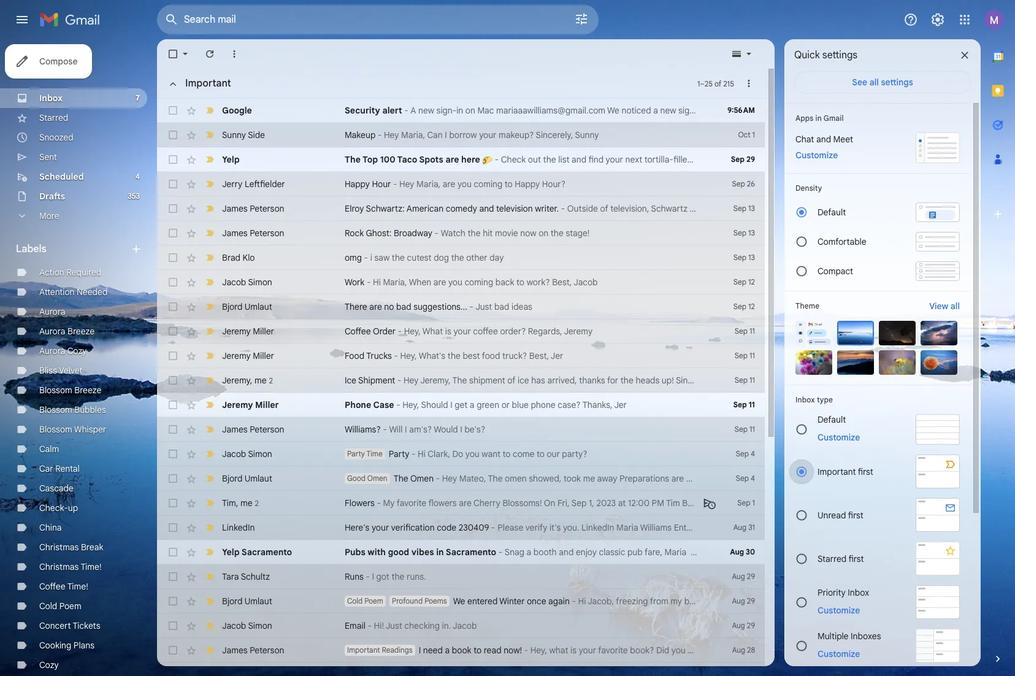 Task type: vqa. For each thing, say whether or not it's contained in the screenshot.
Blossom
yes



Task type: locate. For each thing, give the bounding box(es) containing it.
china
[[39, 522, 62, 533]]

starred inside labels navigation
[[39, 112, 68, 123]]

cold inside row
[[347, 596, 363, 606]]

peterson for rock
[[250, 228, 284, 239]]

the right "got"
[[392, 571, 405, 582]]

1 vertical spatial aurora
[[39, 326, 65, 337]]

1 vertical spatial bjord
[[222, 473, 243, 484]]

3 simon from the top
[[248, 620, 272, 631]]

1 vertical spatial blossom
[[39, 404, 72, 415]]

1 vertical spatial sep 13
[[734, 228, 755, 237]]

7 ͏͏ from the left
[[888, 154, 890, 165]]

james for rock ghost: broadway - watch the hit movie now on the stage!
[[222, 228, 248, 239]]

1 for makeup - hey maria, can i borrow your makeup? sincerely, sunny
[[753, 130, 755, 139]]

row up in.
[[157, 589, 765, 614]]

simon down klo
[[248, 277, 272, 288]]

scheduled
[[39, 171, 84, 182]]

2 jacob simon from the top
[[222, 449, 272, 460]]

jeremy miller for coffee order
[[222, 326, 274, 337]]

4 ͏͏ from the left
[[833, 154, 835, 165]]

1 13 from the top
[[749, 204, 755, 213]]

quick settings element
[[795, 49, 858, 71]]

2 12 from the top
[[749, 302, 755, 311]]

important for important first
[[818, 466, 856, 477]]

inbox for inbox
[[39, 93, 63, 104]]

13 row from the top
[[157, 393, 765, 417]]

time! down break
[[81, 562, 102, 573]]

0 vertical spatial 12
[[749, 277, 755, 287]]

2 inside tim , me 2
[[255, 499, 259, 508]]

1 row from the top
[[157, 98, 765, 123]]

100
[[380, 154, 396, 165]]

peterson
[[250, 203, 284, 214], [250, 228, 284, 239], [250, 424, 284, 435], [250, 645, 284, 656]]

row down rock ghost: broadway - watch the hit movie now on the stage!
[[157, 245, 765, 270]]

hey down taco
[[400, 179, 415, 190]]

jeremy miller for food trucks
[[222, 350, 274, 361]]

2 aurora from the top
[[39, 326, 65, 337]]

christmas down "china" link
[[39, 542, 79, 553]]

happy left hour
[[345, 179, 370, 190]]

30
[[746, 547, 755, 557]]

coming down "🌮" icon
[[474, 179, 503, 190]]

breeze up bubbles
[[74, 385, 102, 396]]

default up comfortable
[[818, 207, 846, 218]]

important down 'refresh' image
[[185, 77, 231, 90]]

3 umlaut from the top
[[245, 596, 272, 607]]

0 horizontal spatial sunny
[[222, 129, 246, 141]]

1 sep 4 from the top
[[736, 449, 755, 458]]

sep for food trucks - hey, what's the best food truck? best, jer
[[735, 351, 748, 360]]

inbox inside labels navigation
[[39, 93, 63, 104]]

yelp up tara
[[222, 547, 240, 558]]

1 bjord umlaut from the top
[[222, 301, 272, 312]]

0 vertical spatial yelp
[[222, 154, 240, 165]]

pubs
[[345, 547, 366, 558]]

row up borrow in the top of the page
[[157, 98, 765, 123]]

omen inside good omen the omen -
[[367, 474, 388, 483]]

breeze for aurora breeze
[[68, 326, 95, 337]]

tab list
[[981, 39, 1016, 632]]

3 jeremy miller from the top
[[222, 399, 279, 411]]

aurora cozy
[[39, 345, 87, 357]]

settings image
[[931, 12, 946, 27]]

11 for blue
[[749, 400, 755, 409]]

jacob for aug 29
[[222, 620, 246, 631]]

0 horizontal spatial hi
[[373, 277, 381, 288]]

customize inside chat and meet customize
[[796, 150, 838, 161]]

1 bjord from the top
[[222, 301, 243, 312]]

3 ͏͏ from the left
[[822, 154, 824, 165]]

jacob simon up tim , me 2
[[222, 449, 272, 460]]

blossom whisper
[[39, 424, 106, 435]]

to right want
[[503, 449, 511, 460]]

1 horizontal spatial coffee
[[345, 326, 371, 337]]

ghost:
[[366, 228, 392, 239]]

1 yelp from the top
[[222, 154, 240, 165]]

1 jeremy miller from the top
[[222, 326, 274, 337]]

yelp for yelp sacramento
[[222, 547, 240, 558]]

important down email
[[347, 646, 380, 655]]

bjord umlaut for we entered winter once again -
[[222, 596, 272, 607]]

215
[[724, 79, 734, 88]]

christmas for christmas time!
[[39, 562, 79, 573]]

12 row from the top
[[157, 368, 765, 393]]

None checkbox
[[167, 48, 179, 60], [167, 129, 179, 141], [167, 153, 179, 166], [167, 178, 179, 190], [167, 203, 179, 215], [167, 227, 179, 239], [167, 252, 179, 264], [167, 276, 179, 288], [167, 325, 179, 338], [167, 350, 179, 362], [167, 374, 179, 387], [167, 473, 179, 485], [167, 497, 179, 509], [167, 595, 179, 608], [167, 48, 179, 60], [167, 129, 179, 141], [167, 153, 179, 166], [167, 178, 179, 190], [167, 203, 179, 215], [167, 227, 179, 239], [167, 252, 179, 264], [167, 276, 179, 288], [167, 325, 179, 338], [167, 350, 179, 362], [167, 374, 179, 387], [167, 473, 179, 485], [167, 497, 179, 509], [167, 595, 179, 608]]

row up comedy
[[157, 172, 765, 196]]

customize down the chat
[[796, 150, 838, 161]]

1 vertical spatial best,
[[529, 350, 549, 361]]

sunny left side
[[222, 129, 246, 141]]

view all
[[930, 301, 960, 312]]

1 aug 29 from the top
[[732, 572, 755, 581]]

1 12 from the top
[[749, 277, 755, 287]]

cooking plans
[[39, 640, 94, 651]]

1 horizontal spatial ,
[[250, 375, 252, 386]]

12 for work - hi maria, when are you coming back to work? best, jacob
[[749, 277, 755, 287]]

jacob simon for email
[[222, 620, 272, 631]]

0 vertical spatial umlaut
[[245, 301, 272, 312]]

jacob simon down tara schultz
[[222, 620, 272, 631]]

2 13 from the top
[[749, 228, 755, 237]]

0 vertical spatial 4
[[136, 172, 140, 181]]

row down 230409
[[157, 540, 856, 565]]

cold poem
[[347, 596, 383, 606], [39, 601, 81, 612]]

order?
[[500, 326, 526, 337]]

unread first
[[818, 510, 864, 521]]

here's
[[345, 522, 370, 533]]

a right get
[[470, 399, 475, 411]]

first up priority inbox
[[849, 553, 864, 564]]

to right back
[[517, 277, 525, 288]]

1 horizontal spatial cold poem
[[347, 596, 383, 606]]

0 vertical spatial a
[[470, 399, 475, 411]]

find right list
[[589, 154, 604, 165]]

starred for starred first
[[818, 553, 847, 564]]

- down clark,
[[436, 473, 440, 484]]

1 peterson from the top
[[250, 203, 284, 214]]

2 inside jeremy , me 2
[[269, 376, 273, 385]]

umlaut down schultz
[[245, 596, 272, 607]]

11 for jeremy
[[750, 326, 755, 336]]

3 bjord umlaut from the top
[[222, 596, 272, 607]]

14 row from the top
[[157, 417, 765, 442]]

row down do
[[157, 466, 765, 491]]

inbox up starred link
[[39, 93, 63, 104]]

0 horizontal spatial hey
[[384, 129, 399, 141]]

1 vertical spatial settings
[[881, 77, 914, 88]]

labels heading
[[16, 243, 130, 255]]

2 sep 12 from the top
[[734, 302, 755, 311]]

1 vertical spatial time!
[[67, 581, 88, 592]]

other
[[467, 252, 488, 263]]

1 vertical spatial find
[[688, 645, 703, 656]]

2 sep 13 from the top
[[734, 228, 755, 237]]

0 horizontal spatial in
[[436, 547, 444, 558]]

0 vertical spatial settings
[[823, 49, 858, 61]]

0 vertical spatial me
[[255, 375, 267, 386]]

0 horizontal spatial bad
[[396, 301, 412, 312]]

0 vertical spatial the
[[345, 154, 361, 165]]

8 ͏͏ from the left
[[899, 154, 901, 165]]

oct
[[739, 130, 751, 139]]

2 yelp from the top
[[222, 547, 240, 558]]

5 ͏͏ from the left
[[855, 154, 857, 165]]

and right the chat
[[817, 134, 832, 145]]

maria, down spots
[[417, 179, 441, 190]]

4 inside labels navigation
[[136, 172, 140, 181]]

Search mail text field
[[184, 14, 540, 26]]

sep for williams? - will i am's? would i be's?
[[735, 425, 748, 434]]

1 vertical spatial sep 4
[[736, 474, 755, 483]]

be's?
[[465, 424, 486, 435]]

jacob for sep 4
[[222, 449, 246, 460]]

- right shipment
[[398, 375, 402, 386]]

calm link
[[39, 444, 59, 455]]

christmas time!
[[39, 562, 102, 573]]

0 horizontal spatial sacramento
[[242, 547, 292, 558]]

verification
[[391, 522, 435, 533]]

4 row from the top
[[157, 172, 765, 196]]

0 horizontal spatial the
[[345, 154, 361, 165]]

jacob for sep 12
[[222, 277, 246, 288]]

sep for happy hour - hey maria, are you coming to happy hour?
[[732, 179, 745, 188]]

are for when
[[434, 277, 446, 288]]

tara
[[222, 571, 239, 582]]

0 vertical spatial bjord umlaut
[[222, 301, 272, 312]]

row down comedy
[[157, 221, 765, 245]]

1 horizontal spatial all
[[951, 301, 960, 312]]

oct 1
[[739, 130, 755, 139]]

poem up hi!
[[365, 596, 383, 606]]

sep 4 for hi
[[736, 449, 755, 458]]

maria, left can
[[401, 129, 425, 141]]

jeremy
[[222, 326, 251, 337], [564, 326, 593, 337], [222, 350, 251, 361], [222, 375, 250, 386], [222, 399, 253, 411]]

christmas
[[39, 542, 79, 553], [39, 562, 79, 573]]

2 jeremy miller from the top
[[222, 350, 274, 361]]

0 vertical spatial breeze
[[68, 326, 95, 337]]

5 row from the top
[[157, 196, 765, 221]]

sep for ice shipment -
[[735, 376, 748, 385]]

4 for the omen
[[751, 474, 755, 483]]

sep for phone case - hey, should i get a green or blue phone case? thanks, jer
[[734, 400, 747, 409]]

2 vertical spatial bjord umlaut
[[222, 596, 272, 607]]

row up "be's?"
[[157, 393, 765, 417]]

aug for bjord umlaut
[[732, 596, 745, 606]]

10 row from the top
[[157, 319, 765, 344]]

2 peterson from the top
[[250, 228, 284, 239]]

sep 13 for elroy schwartz: american comedy and television writer. -
[[734, 204, 755, 213]]

bad right no
[[396, 301, 412, 312]]

row down we
[[157, 614, 765, 638]]

0 vertical spatial hey
[[384, 129, 399, 141]]

2 sep 4 from the top
[[736, 474, 755, 483]]

row containing tim
[[157, 491, 765, 515]]

phone
[[531, 399, 556, 411]]

None checkbox
[[167, 104, 179, 117], [167, 301, 179, 313], [167, 399, 179, 411], [167, 423, 179, 436], [167, 448, 179, 460], [167, 522, 179, 534], [167, 546, 179, 558], [167, 571, 179, 583], [167, 620, 179, 632], [167, 644, 179, 657], [167, 104, 179, 117], [167, 301, 179, 313], [167, 399, 179, 411], [167, 423, 179, 436], [167, 448, 179, 460], [167, 522, 179, 534], [167, 546, 179, 558], [167, 571, 179, 583], [167, 620, 179, 632], [167, 644, 179, 657]]

maria,
[[401, 129, 425, 141], [417, 179, 441, 190], [383, 277, 407, 288]]

0 vertical spatial ,
[[250, 375, 252, 386]]

1 vertical spatial breeze
[[74, 385, 102, 396]]

movie
[[495, 228, 518, 239]]

1 horizontal spatial best,
[[552, 277, 572, 288]]

christmas break
[[39, 542, 103, 553]]

2 vertical spatial bjord
[[222, 596, 243, 607]]

spots
[[419, 154, 444, 165]]

here's your verification code 230409 -
[[345, 522, 498, 533]]

20 row from the top
[[157, 565, 765, 589]]

11 for jer
[[750, 351, 755, 360]]

winter
[[500, 596, 525, 607]]

sep 12 for work - hi maria, when are you coming back to work? best, jacob
[[734, 277, 755, 287]]

0 vertical spatial first
[[858, 466, 874, 477]]

None search field
[[157, 5, 599, 34]]

me for tim
[[240, 497, 253, 508]]

poem inside labels navigation
[[59, 601, 81, 612]]

3 row from the top
[[157, 147, 910, 172]]

yelp for yelp
[[222, 154, 240, 165]]

1 horizontal spatial book
[[723, 645, 743, 656]]

1 horizontal spatial starred
[[818, 553, 847, 564]]

0 horizontal spatial happy
[[345, 179, 370, 190]]

work?
[[527, 277, 550, 288]]

1 horizontal spatial poem
[[365, 596, 383, 606]]

settings right see
[[881, 77, 914, 88]]

31
[[749, 523, 755, 532]]

customize button for multiple inboxes
[[811, 646, 868, 661]]

2 simon from the top
[[248, 449, 272, 460]]

once
[[527, 596, 546, 607]]

1 james from the top
[[222, 203, 248, 214]]

3 aurora from the top
[[39, 345, 65, 357]]

hey, for hey, what's the best food truck? best, jer
[[400, 350, 417, 361]]

0 vertical spatial sep 4
[[736, 449, 755, 458]]

1 default from the top
[[818, 207, 846, 218]]

jer down regards,
[[551, 350, 564, 361]]

row containing google
[[157, 98, 765, 123]]

0 vertical spatial christmas
[[39, 542, 79, 553]]

1 book from the left
[[452, 645, 472, 656]]

1 vertical spatial ,
[[236, 497, 238, 508]]

aug 29 for email - hi! just checking in. jacob
[[732, 621, 755, 630]]

day
[[490, 252, 504, 263]]

the right good
[[394, 473, 408, 484]]

- left snag
[[499, 547, 503, 558]]

sep 11 for jer
[[735, 351, 755, 360]]

2 book from the left
[[723, 645, 743, 656]]

2 james from the top
[[222, 228, 248, 239]]

2 vertical spatial maria,
[[383, 277, 407, 288]]

jacob simon
[[222, 277, 272, 288], [222, 449, 272, 460], [222, 620, 272, 631]]

cold up concert
[[39, 601, 57, 612]]

jeremy miller
[[222, 326, 274, 337], [222, 350, 274, 361], [222, 399, 279, 411]]

row down in.
[[157, 638, 794, 663]]

0 vertical spatial cozy
[[67, 345, 87, 357]]

0 vertical spatial best,
[[552, 277, 572, 288]]

compact
[[818, 266, 854, 277]]

classic
[[599, 547, 626, 558]]

profound poems
[[392, 596, 447, 606]]

1 horizontal spatial just
[[476, 301, 492, 312]]

sep for flowers -
[[738, 498, 751, 508]]

16 row from the top
[[157, 466, 765, 491]]

jacob down brad
[[222, 277, 246, 288]]

what
[[550, 645, 569, 656]]

hi right work
[[373, 277, 381, 288]]

1 vertical spatial miller
[[253, 350, 274, 361]]

1 vertical spatial inbox
[[796, 395, 815, 404]]

coffee for coffee order - hey, what is your coffee order? regards, jeremy
[[345, 326, 371, 337]]

7 row from the top
[[157, 245, 765, 270]]

4 james peterson from the top
[[222, 645, 284, 656]]

cooking plans link
[[39, 640, 94, 651]]

hey, for hey, should i get a green or blue phone case? thanks, jer
[[403, 399, 419, 411]]

break
[[81, 542, 103, 553]]

am's?
[[409, 424, 432, 435]]

aurora link
[[39, 306, 65, 317]]

are for maria,
[[443, 179, 456, 190]]

bjord umlaut for good omen the omen -
[[222, 473, 272, 484]]

bjord up tim
[[222, 473, 243, 484]]

coffee
[[473, 326, 498, 337]]

0 vertical spatial time!
[[81, 562, 102, 573]]

1 bad from the left
[[396, 301, 412, 312]]

important inside important readings i need a book to read now! - hey, what is your favorite book? did you find that book from tiktok?
[[347, 646, 380, 655]]

0 horizontal spatial book
[[452, 645, 472, 656]]

- right writer. at the top right of page
[[561, 203, 565, 214]]

starred up snoozed link at the left top of the page
[[39, 112, 68, 123]]

0 vertical spatial aurora
[[39, 306, 65, 317]]

enjoy
[[576, 547, 597, 558]]

book right need
[[452, 645, 472, 656]]

1 vertical spatial jacob simon
[[222, 449, 272, 460]]

in right apps at the top of the page
[[816, 114, 822, 123]]

1 horizontal spatial happy
[[515, 179, 540, 190]]

1 horizontal spatial cold
[[347, 596, 363, 606]]

1 sep 12 from the top
[[734, 277, 755, 287]]

unread
[[818, 510, 846, 521]]

bjord umlaut up tim , me 2
[[222, 473, 272, 484]]

scheduled link
[[39, 171, 84, 182]]

1 james peterson from the top
[[222, 203, 284, 214]]

concert tickets
[[39, 620, 100, 631]]

13 for rock ghost: broadway - watch the hit movie now on the stage!
[[749, 228, 755, 237]]

tiktok?
[[765, 645, 794, 656]]

google
[[222, 105, 252, 116]]

1 horizontal spatial jer
[[615, 399, 627, 411]]

i left get
[[451, 399, 453, 411]]

1 vertical spatial jeremy miller
[[222, 350, 274, 361]]

sep for there are no bad suggestions... - just bad ideas
[[734, 302, 747, 311]]

2 james peterson from the top
[[222, 228, 284, 239]]

1 vertical spatial me
[[240, 497, 253, 508]]

1 horizontal spatial the
[[394, 473, 408, 484]]

1 horizontal spatial important
[[347, 646, 380, 655]]

3 peterson from the top
[[250, 424, 284, 435]]

simon
[[248, 277, 272, 288], [248, 449, 272, 460], [248, 620, 272, 631]]

i left need
[[419, 645, 421, 656]]

coming down other
[[465, 277, 494, 288]]

sacramento down 230409
[[446, 547, 497, 558]]

0 horizontal spatial starred
[[39, 112, 68, 123]]

1 vertical spatial starred
[[818, 553, 847, 564]]

0 vertical spatial starred
[[39, 112, 68, 123]]

15 row from the top
[[157, 442, 765, 466]]

row down need
[[157, 663, 765, 676]]

aurora down attention on the top of the page
[[39, 306, 65, 317]]

row down other
[[157, 270, 765, 295]]

3 sep 13 from the top
[[734, 253, 755, 262]]

1 vertical spatial christmas
[[39, 562, 79, 573]]

gmail image
[[39, 7, 106, 32]]

coffee inside row
[[345, 326, 371, 337]]

2 umlaut from the top
[[245, 473, 272, 484]]

blossom for blossom whisper
[[39, 424, 72, 435]]

best, right truck?
[[529, 350, 549, 361]]

to left read at the left of page
[[474, 645, 482, 656]]

1 horizontal spatial a
[[470, 399, 475, 411]]

0 horizontal spatial is
[[445, 326, 452, 337]]

2 christmas from the top
[[39, 562, 79, 573]]

25
[[705, 79, 713, 88]]

yelp sacramento
[[222, 547, 292, 558]]

row down "be's?"
[[157, 442, 765, 466]]

schwartz:
[[366, 203, 405, 214]]

sacramento up 26
[[731, 154, 778, 165]]

customize button down multiple at the right
[[811, 646, 868, 661]]

3 blossom from the top
[[39, 424, 72, 435]]

0 vertical spatial all
[[870, 77, 879, 88]]

1 aurora from the top
[[39, 306, 65, 317]]

0 vertical spatial important
[[185, 77, 231, 90]]

1 simon from the top
[[248, 277, 272, 288]]

all for see
[[870, 77, 879, 88]]

miller for coffee
[[253, 326, 274, 337]]

important
[[185, 77, 231, 90], [818, 466, 856, 477], [347, 646, 380, 655]]

2 vertical spatial miller
[[255, 399, 279, 411]]

are left here
[[446, 154, 459, 165]]

1 blossom from the top
[[39, 385, 72, 396]]

2 default from the top
[[818, 414, 846, 425]]

1 vertical spatial yelp
[[222, 547, 240, 558]]

yelp
[[222, 154, 240, 165], [222, 547, 240, 558]]

cooking
[[39, 640, 71, 651]]

important for important
[[185, 77, 231, 90]]

2 vertical spatial aurora
[[39, 345, 65, 357]]

0 horizontal spatial poem
[[59, 601, 81, 612]]

2 bad from the left
[[495, 301, 510, 312]]

3 james from the top
[[222, 424, 248, 435]]

2 blossom from the top
[[39, 404, 72, 415]]

0 horizontal spatial all
[[870, 77, 879, 88]]

29 for check out the list and find your next tortilla-filled dream in sacramento ͏ ͏ ͏ ͏ ͏ ͏͏ ͏ ͏ ͏ ͏ ͏͏ ͏ ͏ ͏ ͏ ͏ ͏ ͏ ͏ ͏ ͏͏ ͏ ͏ ͏ ͏ ͏͏ ͏ ͏ ͏ ͏ ͏ ͏ ͏ ͏ ͏ ͏͏ ͏ ͏ ͏ ͏ ͏͏ ͏ ͏ ͏ ͏ ͏ ͏ ͏ ͏ ͏ ͏͏ ͏ ͏ ͏ ͏ ͏͏ ͏ ͏ ͏ ͏
[[747, 155, 755, 164]]

party right time
[[389, 449, 410, 460]]

0 horizontal spatial coffee
[[39, 581, 65, 592]]

hi left clark,
[[418, 449, 426, 460]]

and up hit
[[480, 203, 494, 214]]

0 horizontal spatial inbox
[[39, 93, 63, 104]]

18 row from the top
[[157, 515, 765, 540]]

0 vertical spatial maria,
[[401, 129, 425, 141]]

17 row from the top
[[157, 491, 765, 515]]

jeremy , me 2
[[222, 375, 273, 386]]

james peterson for williams?
[[222, 424, 284, 435]]

good
[[388, 547, 409, 558]]

0 vertical spatial jeremy miller
[[222, 326, 274, 337]]

2 row from the top
[[157, 123, 765, 147]]

1 horizontal spatial sunny
[[575, 129, 599, 141]]

3 jacob simon from the top
[[222, 620, 272, 631]]

bjord umlaut down klo
[[222, 301, 272, 312]]

rock
[[345, 228, 364, 239]]

find left that
[[688, 645, 703, 656]]

3 aug 29 from the top
[[732, 621, 755, 630]]

blossom for blossom breeze
[[39, 385, 72, 396]]

3 13 from the top
[[749, 253, 755, 262]]

customize button down the chat
[[789, 148, 846, 163]]

aurora for aurora breeze
[[39, 326, 65, 337]]

compose
[[39, 56, 78, 67]]

james for williams? - will i am's? would i be's?
[[222, 424, 248, 435]]

to down check
[[505, 179, 513, 190]]

1 horizontal spatial inbox
[[796, 395, 815, 404]]

see all settings button
[[795, 71, 971, 93]]

christmas up coffee time!
[[39, 562, 79, 573]]

19 row from the top
[[157, 540, 856, 565]]

attention needed
[[39, 287, 108, 298]]

1 umlaut from the top
[[245, 301, 272, 312]]

happy hour - hey maria, are you coming to happy hour?
[[345, 179, 566, 190]]

coffee inside labels navigation
[[39, 581, 65, 592]]

maria
[[665, 547, 687, 558]]

2 horizontal spatial sacramento
[[731, 154, 778, 165]]

1 jacob simon from the top
[[222, 277, 272, 288]]

0 vertical spatial is
[[445, 326, 452, 337]]

2 vertical spatial umlaut
[[245, 596, 272, 607]]

can
[[427, 129, 443, 141]]

cold inside labels navigation
[[39, 601, 57, 612]]

0 vertical spatial sep 12
[[734, 277, 755, 287]]

0 vertical spatial blossom
[[39, 385, 72, 396]]

all right view
[[951, 301, 960, 312]]

omen
[[410, 473, 434, 484], [367, 474, 388, 483]]

6 ͏͏ from the left
[[866, 154, 868, 165]]

all
[[870, 77, 879, 88], [951, 301, 960, 312]]

3 james peterson from the top
[[222, 424, 284, 435]]

2 vertical spatial aug 29
[[732, 621, 755, 630]]

- right alert
[[405, 105, 409, 116]]

starred for starred link
[[39, 112, 68, 123]]

just right hi!
[[386, 620, 402, 631]]

elroy schwartz: american comedy and television writer. -
[[345, 203, 568, 214]]

entered
[[468, 596, 498, 607]]

calm
[[39, 444, 59, 455]]

2 horizontal spatial important
[[818, 466, 856, 477]]

coffee down 'there'
[[345, 326, 371, 337]]

blossom up calm
[[39, 424, 72, 435]]

- left i
[[364, 252, 368, 263]]

american
[[407, 203, 444, 214]]

3 bjord from the top
[[222, 596, 243, 607]]

refresh image
[[204, 48, 216, 60]]

- right case
[[397, 399, 401, 411]]

important inside button
[[185, 77, 231, 90]]

williams? - will i am's? would i be's?
[[345, 424, 486, 435]]

snoozed link
[[39, 132, 73, 143]]

1 christmas from the top
[[39, 542, 79, 553]]

0 horizontal spatial party
[[347, 449, 365, 458]]

2 bjord umlaut from the top
[[222, 473, 272, 484]]

row
[[157, 98, 765, 123], [157, 123, 765, 147], [157, 147, 910, 172], [157, 172, 765, 196], [157, 196, 765, 221], [157, 221, 765, 245], [157, 245, 765, 270], [157, 270, 765, 295], [157, 295, 765, 319], [157, 319, 765, 344], [157, 344, 765, 368], [157, 368, 765, 393], [157, 393, 765, 417], [157, 417, 765, 442], [157, 442, 765, 466], [157, 466, 765, 491], [157, 491, 765, 515], [157, 515, 765, 540], [157, 540, 856, 565], [157, 565, 765, 589], [157, 589, 765, 614], [157, 614, 765, 638], [157, 638, 794, 663], [157, 663, 765, 676]]

1 ͏͏ from the left
[[789, 154, 791, 165]]

important tab panel
[[157, 69, 910, 676]]

when
[[409, 277, 432, 288]]

sep 4
[[736, 449, 755, 458], [736, 474, 755, 483]]

flowers -
[[345, 498, 383, 509]]

1 vertical spatial just
[[386, 620, 402, 631]]

0 vertical spatial coming
[[474, 179, 503, 190]]

sep 12 for there are no bad suggestions... - just bad ideas
[[734, 302, 755, 311]]

2 bjord from the top
[[222, 473, 243, 484]]

your
[[479, 129, 497, 141], [606, 154, 623, 165], [454, 326, 471, 337], [372, 522, 389, 533], [579, 645, 596, 656]]

will
[[389, 424, 403, 435]]

sep for coffee order - hey, what is your coffee order? regards, jeremy
[[735, 326, 748, 336]]

starred up priority
[[818, 553, 847, 564]]

james peterson for rock ghost: broadway
[[222, 228, 284, 239]]

our
[[547, 449, 560, 460]]

sep 12
[[734, 277, 755, 287], [734, 302, 755, 311]]

1 sunny from the left
[[222, 129, 246, 141]]

james
[[222, 203, 248, 214], [222, 228, 248, 239], [222, 424, 248, 435], [222, 645, 248, 656]]

21 row from the top
[[157, 589, 765, 614]]

miller for food
[[253, 350, 274, 361]]

car
[[39, 463, 53, 474]]

omen down clark,
[[410, 473, 434, 484]]

umlaut up tim , me 2
[[245, 473, 272, 484]]

umlaut for good omen the omen -
[[245, 473, 272, 484]]

12 for there are no bad suggestions... - just bad ideas
[[749, 302, 755, 311]]

9 row from the top
[[157, 295, 765, 319]]

22 row from the top
[[157, 614, 765, 638]]

1 sep 13 from the top
[[734, 204, 755, 213]]

dream
[[695, 154, 720, 165]]

advanced search options image
[[569, 7, 594, 31]]

1 vertical spatial simon
[[248, 449, 272, 460]]



Task type: describe. For each thing, give the bounding box(es) containing it.
quick settings
[[795, 49, 858, 61]]

1 happy from the left
[[345, 179, 370, 190]]

row containing brad klo
[[157, 245, 765, 270]]

jeremy miller for phone case
[[222, 399, 279, 411]]

you right do
[[466, 449, 480, 460]]

6 row from the top
[[157, 221, 765, 245]]

important button
[[161, 71, 236, 96]]

row containing linkedin
[[157, 515, 765, 540]]

whisper
[[74, 424, 106, 435]]

aug 29 for runs - i got the runs.
[[732, 572, 755, 581]]

–
[[700, 79, 705, 88]]

1 vertical spatial is
[[571, 645, 577, 656]]

party?
[[562, 449, 588, 460]]

jeremy for phone case - hey, should i get a green or blue phone case? thanks, jer
[[222, 399, 253, 411]]

0 horizontal spatial just
[[386, 620, 402, 631]]

to left our
[[537, 449, 545, 460]]

- right now!
[[525, 645, 528, 656]]

cold poem link
[[39, 601, 81, 612]]

- right runs
[[366, 571, 370, 582]]

poem inside important 'tab panel'
[[365, 596, 383, 606]]

and right list
[[572, 154, 587, 165]]

omg
[[345, 252, 362, 263]]

0 vertical spatial just
[[476, 301, 492, 312]]

aug for jacob simon
[[732, 621, 745, 630]]

cold poem inside row
[[347, 596, 383, 606]]

0 horizontal spatial cozy
[[39, 660, 59, 671]]

hey, for hey, what is your coffee order? regards, jeremy
[[404, 326, 421, 337]]

multiple inboxes
[[818, 631, 882, 642]]

sent link
[[39, 152, 57, 163]]

tickets
[[73, 620, 100, 631]]

and left 'enjoy'
[[559, 547, 574, 558]]

2 vertical spatial a
[[445, 645, 450, 656]]

breeze for blossom breeze
[[74, 385, 102, 396]]

peterson for williams?
[[250, 424, 284, 435]]

me for jeremy
[[255, 375, 267, 386]]

29 for hi! just checking in. jacob
[[747, 621, 755, 630]]

i right can
[[445, 129, 447, 141]]

2 for tim
[[255, 499, 259, 508]]

would
[[434, 424, 458, 435]]

blossom bubbles
[[39, 404, 106, 415]]

4 peterson from the top
[[250, 645, 284, 656]]

your left favorite
[[579, 645, 596, 656]]

time! for coffee time!
[[67, 581, 88, 592]]

row containing yelp
[[157, 147, 910, 172]]

blossom breeze link
[[39, 385, 102, 396]]

i left "be's?"
[[460, 424, 463, 435]]

- right hour
[[393, 179, 397, 190]]

check-up
[[39, 503, 78, 514]]

29 for i got the runs.
[[747, 572, 755, 581]]

jacob right work?
[[574, 277, 598, 288]]

list
[[559, 154, 570, 165]]

order
[[373, 326, 396, 337]]

borrow
[[449, 129, 477, 141]]

you down the dog
[[449, 277, 463, 288]]

the right saw
[[392, 252, 405, 263]]

0 horizontal spatial best,
[[529, 350, 549, 361]]

jeremy for food trucks - hey, what's the best food truck? best, jer
[[222, 350, 251, 361]]

coffee for coffee time!
[[39, 581, 65, 592]]

row containing jerry leftfielder
[[157, 172, 765, 196]]

tara schultz
[[222, 571, 270, 582]]

runs
[[345, 571, 364, 582]]

maria, for when
[[383, 277, 407, 288]]

aug 31
[[734, 523, 755, 532]]

fare,
[[645, 547, 663, 558]]

come
[[513, 449, 535, 460]]

- right flowers
[[377, 498, 381, 509]]

2 happy from the left
[[515, 179, 540, 190]]

miller for phone
[[255, 399, 279, 411]]

priority inbox
[[818, 587, 870, 598]]

settings inside quick settings element
[[823, 49, 858, 61]]

the top 100 taco spots are here
[[345, 154, 483, 165]]

settings inside see all settings button
[[881, 77, 914, 88]]

party time party - hi clark, do you want to come to our party?
[[347, 449, 588, 460]]

- left watch
[[435, 228, 439, 239]]

bjord for we entered winter once again -
[[222, 596, 243, 607]]

your left the next
[[606, 154, 623, 165]]

checking
[[405, 620, 440, 631]]

tim
[[222, 497, 236, 508]]

search mail image
[[161, 9, 183, 31]]

1 horizontal spatial in
[[722, 154, 729, 165]]

- down williams? - will i am's? would i be's? in the bottom of the page
[[412, 449, 416, 460]]

got
[[377, 571, 390, 582]]

quick
[[795, 49, 820, 61]]

11 row from the top
[[157, 344, 765, 368]]

aurora for aurora link
[[39, 306, 65, 317]]

filled
[[674, 154, 693, 165]]

now
[[521, 228, 537, 239]]

in.
[[442, 620, 451, 631]]

row containing yelp sacramento
[[157, 540, 856, 565]]

jacob right in.
[[453, 620, 477, 631]]

customize button for default
[[811, 430, 868, 445]]

2 for jeremy
[[269, 376, 273, 385]]

bjord for good omen the omen -
[[222, 473, 243, 484]]

party inside party time party - hi clark, do you want to come to our party?
[[347, 449, 365, 458]]

good omen the omen -
[[347, 473, 442, 484]]

saw
[[375, 252, 390, 263]]

christmas for christmas break
[[39, 542, 79, 553]]

customize button for priority inbox
[[811, 603, 868, 618]]

top
[[363, 154, 378, 165]]

- right order
[[398, 326, 402, 337]]

sep 13 for rock ghost: broadway - watch the hit movie now on the stage!
[[734, 228, 755, 237]]

case?
[[558, 399, 581, 411]]

chat and meet customize
[[796, 134, 854, 161]]

sep 11 for blue
[[734, 400, 755, 409]]

cold poem inside labels navigation
[[39, 601, 81, 612]]

get
[[455, 399, 468, 411]]

0 vertical spatial jer
[[551, 350, 564, 361]]

1 horizontal spatial cozy
[[67, 345, 87, 357]]

aug for james peterson
[[732, 646, 746, 655]]

umlaut for we entered winter once again -
[[245, 596, 272, 607]]

the left best on the bottom left of the page
[[448, 350, 461, 361]]

i left "got"
[[372, 571, 374, 582]]

- right "🌮" icon
[[495, 154, 499, 165]]

i right will
[[405, 424, 407, 435]]

2 aug 29 from the top
[[732, 596, 755, 606]]

cascade link
[[39, 483, 73, 494]]

the left hit
[[468, 228, 481, 239]]

action required
[[39, 267, 101, 278]]

main menu image
[[15, 12, 29, 27]]

cozy link
[[39, 660, 59, 671]]

sep 11 for jeremy
[[735, 326, 755, 336]]

important first
[[818, 466, 874, 477]]

row containing jeremy
[[157, 368, 765, 393]]

2 vertical spatial inbox
[[848, 587, 870, 598]]

broadway
[[394, 228, 433, 239]]

the left list
[[543, 154, 556, 165]]

aug for yelp sacramento
[[730, 547, 744, 557]]

time! for christmas time!
[[81, 562, 102, 573]]

- left hi!
[[368, 620, 372, 631]]

- down work - hi maria, when are you coming back to work? best, jacob
[[470, 301, 474, 312]]

and inside chat and meet customize
[[817, 134, 832, 145]]

4 james from the top
[[222, 645, 248, 656]]

customize button for chat and meet
[[789, 148, 846, 163]]

on
[[539, 228, 549, 239]]

0 vertical spatial hi
[[373, 277, 381, 288]]

sep 4 for -
[[736, 474, 755, 483]]

customize for multiple inboxes
[[818, 648, 860, 659]]

cascade
[[39, 483, 73, 494]]

makeup?
[[499, 129, 534, 141]]

your right here's
[[372, 522, 389, 533]]

aurora for aurora cozy
[[39, 345, 65, 357]]

8 row from the top
[[157, 270, 765, 295]]

, for jeremy
[[250, 375, 252, 386]]

labels
[[16, 243, 46, 255]]

first for starred first
[[849, 553, 864, 564]]

blossom breeze
[[39, 385, 102, 396]]

are for spots
[[446, 154, 459, 165]]

ice
[[345, 375, 356, 386]]

need
[[423, 645, 443, 656]]

out
[[528, 154, 541, 165]]

your left coffee
[[454, 326, 471, 337]]

ideas
[[512, 301, 533, 312]]

want
[[482, 449, 501, 460]]

thanks,
[[583, 399, 613, 411]]

flowers
[[345, 498, 375, 509]]

353
[[128, 191, 140, 201]]

your right borrow in the top of the page
[[479, 129, 497, 141]]

sep for work - hi maria, when are you coming back to work? best, jacob
[[734, 277, 747, 287]]

the right on
[[551, 228, 564, 239]]

important readings i need a book to read now! - hey, what is your favorite book? did you find that book from tiktok?
[[347, 645, 794, 656]]

24 row from the top
[[157, 663, 765, 676]]

food
[[482, 350, 500, 361]]

4 for party
[[751, 449, 755, 458]]

1 for flowers -
[[753, 498, 755, 508]]

all for view
[[951, 301, 960, 312]]

1 horizontal spatial hi
[[418, 449, 426, 460]]

code
[[437, 522, 457, 533]]

good
[[347, 474, 366, 483]]

- right again
[[572, 596, 576, 607]]

1 horizontal spatial find
[[688, 645, 703, 656]]

should
[[421, 399, 448, 411]]

car rental link
[[39, 463, 80, 474]]

inbox for inbox type
[[796, 395, 815, 404]]

rental
[[55, 463, 80, 474]]

peterson for elroy
[[250, 203, 284, 214]]

display density element
[[796, 183, 960, 193]]

- right makeup
[[378, 129, 382, 141]]

the right the dog
[[451, 252, 464, 263]]

more image
[[228, 48, 241, 60]]

blossom whisper link
[[39, 424, 106, 435]]

2 sunny from the left
[[575, 129, 599, 141]]

schultz
[[241, 571, 270, 582]]

do
[[453, 449, 463, 460]]

🌮 image
[[483, 155, 493, 166]]

23 row from the top
[[157, 638, 794, 663]]

coming for back
[[465, 277, 494, 288]]

- right work
[[367, 277, 371, 288]]

blossom for blossom bubbles
[[39, 404, 72, 415]]

sep for elroy schwartz: american comedy and television writer. -
[[734, 204, 747, 213]]

1 horizontal spatial hey
[[400, 179, 415, 190]]

13 for elroy schwartz: american comedy and television writer. -
[[749, 204, 755, 213]]

1 vertical spatial the
[[394, 473, 408, 484]]

christmas time! link
[[39, 562, 102, 573]]

1 horizontal spatial sacramento
[[446, 547, 497, 558]]

1 horizontal spatial omen
[[410, 473, 434, 484]]

bliss velvet
[[39, 365, 82, 376]]

chat
[[796, 134, 815, 145]]

, for tim
[[236, 497, 238, 508]]

2 horizontal spatial in
[[816, 114, 822, 123]]

row containing sunny side
[[157, 123, 765, 147]]

customize for priority inbox
[[818, 605, 860, 616]]

more
[[39, 210, 59, 222]]

1 vertical spatial maria,
[[417, 179, 441, 190]]

aug 28
[[732, 646, 755, 655]]

- right the trucks
[[394, 350, 398, 361]]

car rental
[[39, 463, 80, 474]]

hi!
[[374, 620, 384, 631]]

leftfielder
[[245, 179, 285, 190]]

inbox type
[[796, 395, 833, 404]]

action required link
[[39, 267, 101, 278]]

1 horizontal spatial party
[[389, 449, 410, 460]]

security alert -
[[345, 105, 411, 116]]

you right did
[[672, 645, 686, 656]]

0 vertical spatial 1
[[698, 79, 700, 88]]

green
[[477, 399, 500, 411]]

here
[[462, 154, 480, 165]]

inbox section options image
[[743, 77, 755, 90]]

labels navigation
[[0, 39, 157, 676]]

- left will
[[383, 424, 387, 435]]

theme element
[[796, 300, 820, 312]]

toggle split pane mode image
[[731, 48, 743, 60]]

important for important readings i need a book to read now! - hey, what is your favorite book? did you find that book from tiktok?
[[347, 646, 380, 655]]

simon for email
[[248, 620, 272, 631]]

jacob simon for work
[[222, 277, 272, 288]]

first for important first
[[858, 466, 874, 477]]

0 vertical spatial find
[[589, 154, 604, 165]]

simon for work
[[248, 277, 272, 288]]

are left no
[[370, 301, 382, 312]]

bliss
[[39, 365, 57, 376]]

snoozed
[[39, 132, 73, 143]]

inbox type element
[[796, 395, 960, 404]]

maria, for can
[[401, 129, 425, 141]]

comfortable
[[818, 236, 867, 247]]

james peterson for elroy schwartz: american comedy and television writer.
[[222, 203, 284, 214]]

support image
[[904, 12, 919, 27]]

customize for default
[[818, 432, 860, 443]]

first for unread first
[[848, 510, 864, 521]]

2 ͏͏ from the left
[[800, 154, 802, 165]]

china link
[[39, 522, 62, 533]]

tortilla-
[[645, 154, 674, 165]]

row containing tara schultz
[[157, 565, 765, 589]]

next
[[626, 154, 643, 165]]

- right 230409
[[492, 522, 496, 533]]

jeremy for coffee order - hey, what is your coffee order? regards, jeremy
[[222, 326, 251, 337]]

what's
[[419, 350, 446, 361]]

aug for tara schultz
[[732, 572, 745, 581]]

you up comedy
[[458, 179, 472, 190]]

2 horizontal spatial a
[[527, 547, 532, 558]]

important main content
[[157, 39, 910, 676]]



